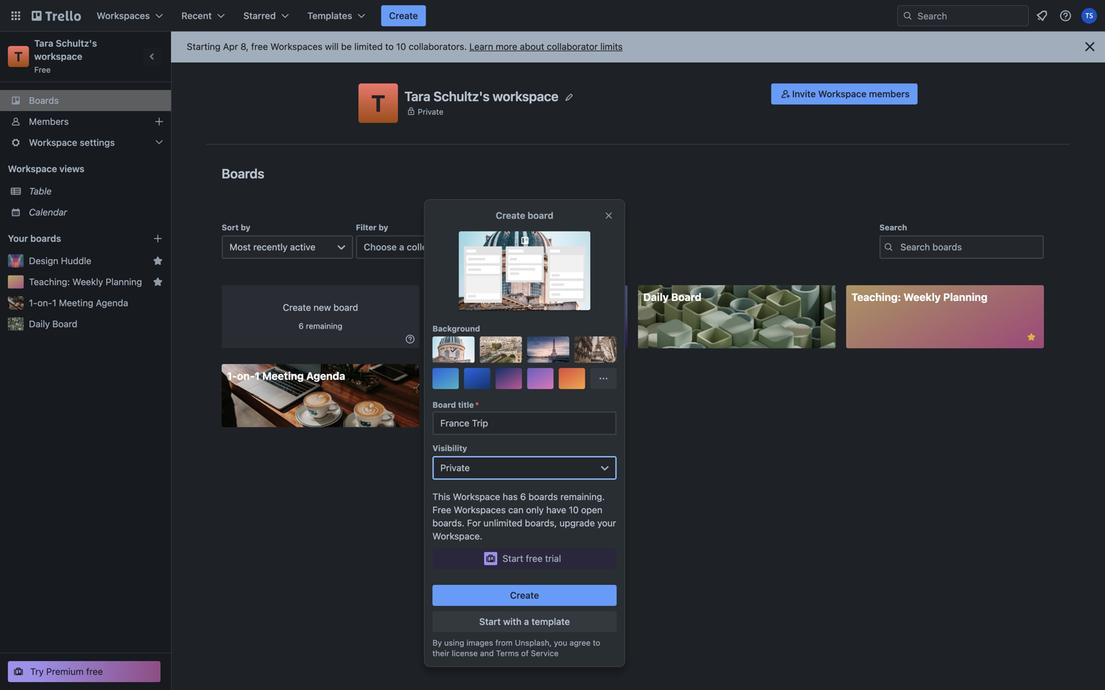 Task type: describe. For each thing, give the bounding box(es) containing it.
your boards
[[8, 233, 61, 244]]

starred icon image for teaching: weekly planning
[[153, 277, 163, 288]]

8,
[[241, 41, 249, 52]]

by for sort by
[[241, 223, 250, 232]]

add board image
[[153, 234, 163, 244]]

2 horizontal spatial board
[[671, 291, 702, 304]]

workspace views
[[8, 164, 84, 174]]

0 vertical spatial 1-on-1 meeting agenda link
[[29, 297, 163, 310]]

search image
[[903, 11, 913, 21]]

0 vertical spatial private
[[418, 107, 444, 116]]

starred icon image for design huddle
[[153, 256, 163, 266]]

design huddle link
[[430, 286, 628, 349]]

0 horizontal spatial daily board link
[[29, 318, 163, 331]]

planning inside button
[[106, 277, 142, 288]]

tara schultz (taraschultz7) image
[[1082, 8, 1097, 24]]

only
[[526, 505, 544, 516]]

t button
[[359, 84, 398, 123]]

invite
[[792, 88, 816, 99]]

*
[[475, 401, 479, 410]]

background element
[[433, 337, 617, 390]]

1 horizontal spatial workspaces
[[271, 41, 323, 52]]

starred button
[[236, 5, 297, 26]]

trial
[[545, 554, 561, 565]]

about
[[520, 41, 544, 52]]

6 remaining
[[299, 322, 342, 331]]

filter
[[356, 223, 377, 232]]

sm image
[[779, 88, 792, 101]]

workspace inside dropdown button
[[29, 137, 77, 148]]

huddle inside button
[[61, 256, 91, 266]]

workspace.
[[433, 531, 483, 542]]

boards,
[[525, 518, 557, 529]]

1 horizontal spatial design
[[435, 291, 471, 304]]

remaining
[[306, 322, 342, 331]]

recently
[[253, 242, 288, 253]]

0 vertical spatial 10
[[396, 41, 406, 52]]

apr
[[223, 41, 238, 52]]

free inside this workspace has 6 boards remaining. free workspaces can only have 10 open boards. for unlimited boards, upgrade your workspace.
[[433, 505, 451, 516]]

1 horizontal spatial create button
[[433, 586, 617, 607]]

workspace inside this workspace has 6 boards remaining. free workspaces can only have 10 open boards. for unlimited boards, upgrade your workspace.
[[453, 492, 500, 503]]

1 horizontal spatial design huddle
[[435, 291, 510, 304]]

free inside start free trial button
[[526, 554, 543, 565]]

calendar
[[29, 207, 67, 218]]

design inside button
[[29, 256, 58, 266]]

limited
[[354, 41, 383, 52]]

views
[[59, 164, 84, 174]]

starting apr 8, free workspaces will be limited to 10 collaborators. learn more about collaborator limits
[[187, 41, 623, 52]]

most
[[230, 242, 251, 253]]

by using images from unsplash, you agree to their
[[433, 639, 600, 659]]

invite workspace members
[[792, 88, 910, 99]]

try premium free button
[[8, 662, 161, 683]]

0 vertical spatial daily
[[643, 291, 669, 304]]

this
[[433, 492, 451, 503]]

1 vertical spatial board
[[52, 319, 77, 330]]

terms
[[496, 649, 519, 659]]

1 horizontal spatial daily board
[[643, 291, 702, 304]]

recent button
[[174, 5, 233, 26]]

filter by
[[356, 223, 388, 232]]

images
[[467, 639, 493, 648]]

new
[[314, 302, 331, 313]]

weekly inside the teaching: weekly planning button
[[72, 277, 103, 288]]

this workspace has 6 boards remaining. free workspaces can only have 10 open boards. for unlimited boards, upgrade your workspace.
[[433, 492, 616, 542]]

search
[[880, 223, 907, 232]]

visibility
[[433, 444, 467, 453]]

learn
[[470, 41, 493, 52]]

1 vertical spatial teaching:
[[852, 291, 901, 304]]

has
[[503, 492, 518, 503]]

start for start free trial
[[503, 554, 523, 565]]

try
[[30, 667, 44, 678]]

templates
[[307, 10, 352, 21]]

board title *
[[433, 401, 479, 410]]

t for 't' button at the top left of page
[[371, 89, 385, 117]]

active
[[290, 242, 316, 253]]

using
[[444, 639, 464, 648]]

teaching: inside button
[[29, 277, 70, 288]]

teaching: weekly planning link
[[846, 286, 1044, 349]]

to inside by using images from unsplash, you agree to their
[[593, 639, 600, 648]]

0 horizontal spatial boards
[[30, 233, 61, 244]]

more
[[496, 41, 518, 52]]

design huddle inside button
[[29, 256, 91, 266]]

create new board
[[283, 302, 358, 313]]

tara schultz's workspace link
[[34, 38, 99, 62]]

back to home image
[[32, 5, 81, 26]]

for
[[467, 518, 481, 529]]

recent
[[182, 10, 212, 21]]

be
[[341, 41, 352, 52]]

1 vertical spatial 1
[[255, 370, 260, 383]]

1 vertical spatial huddle
[[473, 291, 510, 304]]

0 vertical spatial to
[[385, 41, 394, 52]]

1 horizontal spatial free
[[251, 41, 268, 52]]

starred
[[243, 10, 276, 21]]

workspaces inside this workspace has 6 boards remaining. free workspaces can only have 10 open boards. for unlimited boards, upgrade your workspace.
[[454, 505, 506, 516]]

settings
[[80, 137, 115, 148]]

0 vertical spatial 6
[[299, 322, 304, 331]]

learn more about collaborator limits link
[[470, 41, 623, 52]]

service
[[531, 649, 559, 659]]

from
[[495, 639, 513, 648]]

will
[[325, 41, 339, 52]]

free inside tara schultz's workspace free
[[34, 65, 51, 74]]

you
[[554, 639, 567, 648]]

background
[[433, 324, 480, 334]]

sm image
[[404, 333, 417, 346]]

workspace settings button
[[0, 132, 171, 153]]

start with a template button
[[433, 612, 617, 633]]

calendar link
[[29, 206, 163, 219]]

1 vertical spatial planning
[[943, 291, 988, 304]]

most recently active
[[230, 242, 316, 253]]

t link
[[8, 46, 29, 67]]

0 vertical spatial board
[[528, 210, 554, 221]]

tara schultz's workspace
[[405, 88, 559, 104]]

sort
[[222, 223, 239, 232]]

starting
[[187, 41, 221, 52]]

templates button
[[300, 5, 373, 26]]

workspace settings
[[29, 137, 115, 148]]

your
[[598, 518, 616, 529]]

0 horizontal spatial board
[[334, 302, 358, 313]]

0 vertical spatial agenda
[[96, 298, 128, 309]]

workspaces button
[[89, 5, 171, 26]]

1 horizontal spatial 1-
[[227, 370, 237, 383]]

workspace up table
[[8, 164, 57, 174]]

0 horizontal spatial daily board
[[29, 319, 77, 330]]

license
[[452, 649, 478, 659]]

tara for tara schultz's workspace free
[[34, 38, 53, 49]]

1 horizontal spatial teaching: weekly planning
[[852, 291, 988, 304]]

open
[[581, 505, 603, 516]]

by for filter by
[[379, 223, 388, 232]]

premium
[[46, 667, 84, 678]]

invite workspace members button
[[771, 84, 918, 105]]

0 horizontal spatial 1
[[52, 298, 56, 309]]

10 inside this workspace has 6 boards remaining. free workspaces can only have 10 open boards. for unlimited boards, upgrade your workspace.
[[569, 505, 579, 516]]



Task type: vqa. For each thing, say whether or not it's contained in the screenshot.
For in the bottom of the page
yes



Task type: locate. For each thing, give the bounding box(es) containing it.
workspaces
[[97, 10, 150, 21], [271, 41, 323, 52], [454, 505, 506, 516]]

their
[[433, 649, 450, 659]]

0 horizontal spatial teaching:
[[29, 277, 70, 288]]

free down the "this"
[[433, 505, 451, 516]]

0 vertical spatial 1
[[52, 298, 56, 309]]

0 horizontal spatial schultz's
[[56, 38, 97, 49]]

by
[[241, 223, 250, 232], [379, 223, 388, 232]]

0 horizontal spatial design huddle
[[29, 256, 91, 266]]

primary element
[[0, 0, 1105, 32]]

t inside 't' button
[[371, 89, 385, 117]]

template
[[532, 617, 570, 628]]

open information menu image
[[1059, 9, 1072, 22]]

schultz's down learn
[[434, 88, 490, 104]]

2 vertical spatial workspaces
[[454, 505, 506, 516]]

boards.
[[433, 518, 465, 529]]

choose a collection
[[364, 242, 449, 253]]

members
[[869, 88, 910, 99]]

collection
[[407, 242, 449, 253]]

terms of service link
[[496, 649, 559, 659]]

weekly down design huddle button
[[72, 277, 103, 288]]

teaching: weekly planning inside button
[[29, 277, 142, 288]]

1 horizontal spatial daily
[[643, 291, 669, 304]]

license and terms of service
[[452, 649, 559, 659]]

a right choose at the left top of the page
[[399, 242, 404, 253]]

teaching: weekly planning button
[[29, 276, 147, 289]]

of
[[521, 649, 529, 659]]

0 vertical spatial boards
[[30, 233, 61, 244]]

6
[[299, 322, 304, 331], [520, 492, 526, 503]]

create button inside primary element
[[381, 5, 426, 26]]

upgrade
[[560, 518, 595, 529]]

0 horizontal spatial workspace
[[34, 51, 82, 62]]

10 up upgrade
[[569, 505, 579, 516]]

1 vertical spatial boards
[[529, 492, 558, 503]]

start left with
[[479, 617, 501, 628]]

0 horizontal spatial design
[[29, 256, 58, 266]]

by right filter at the top
[[379, 223, 388, 232]]

0 horizontal spatial t
[[14, 49, 23, 64]]

0 vertical spatial workspace
[[34, 51, 82, 62]]

start free trial button
[[433, 549, 617, 570]]

your boards with 4 items element
[[8, 231, 133, 247]]

0 horizontal spatial create button
[[381, 5, 426, 26]]

1 vertical spatial 10
[[569, 505, 579, 516]]

to right agree
[[593, 639, 600, 648]]

1 horizontal spatial free
[[433, 505, 451, 516]]

a inside start with a template button
[[524, 617, 529, 628]]

1 vertical spatial free
[[433, 505, 451, 516]]

workspace up for
[[453, 492, 500, 503]]

can
[[508, 505, 524, 516]]

create button up start with a template
[[433, 586, 617, 607]]

meeting down 6 remaining
[[262, 370, 304, 383]]

agree
[[570, 639, 591, 648]]

free right premium
[[86, 667, 103, 678]]

unsplash,
[[515, 639, 552, 648]]

0 vertical spatial board
[[671, 291, 702, 304]]

design up background
[[435, 291, 471, 304]]

members link
[[0, 111, 171, 132]]

0 vertical spatial design
[[29, 256, 58, 266]]

tara for tara schultz's workspace
[[405, 88, 431, 104]]

0 vertical spatial create button
[[381, 5, 426, 26]]

1 vertical spatial starred icon image
[[153, 277, 163, 288]]

sort by
[[222, 223, 250, 232]]

boards down calendar on the top of page
[[30, 233, 61, 244]]

unlimited
[[484, 518, 523, 529]]

1 vertical spatial weekly
[[904, 291, 941, 304]]

1 vertical spatial teaching: weekly planning
[[852, 291, 988, 304]]

workspace down members
[[29, 137, 77, 148]]

6 right has on the bottom of page
[[520, 492, 526, 503]]

0 vertical spatial design huddle
[[29, 256, 91, 266]]

1 vertical spatial private
[[441, 463, 470, 474]]

2 horizontal spatial workspaces
[[454, 505, 506, 516]]

0 horizontal spatial meeting
[[59, 298, 93, 309]]

start for start with a template
[[479, 617, 501, 628]]

collaborator
[[547, 41, 598, 52]]

title
[[458, 401, 474, 410]]

weekly down search text field
[[904, 291, 941, 304]]

planning down search text field
[[943, 291, 988, 304]]

0 horizontal spatial start
[[479, 617, 501, 628]]

teaching: weekly planning down design huddle button
[[29, 277, 142, 288]]

1 vertical spatial meeting
[[262, 370, 304, 383]]

a right with
[[524, 617, 529, 628]]

boards
[[29, 95, 59, 106], [222, 166, 264, 181]]

tara schultz's workspace free
[[34, 38, 99, 74]]

1 vertical spatial a
[[524, 617, 529, 628]]

1 vertical spatial board
[[334, 302, 358, 313]]

1 vertical spatial schultz's
[[434, 88, 490, 104]]

a inside the choose a collection button
[[399, 242, 404, 253]]

agenda down the teaching: weekly planning button
[[96, 298, 128, 309]]

0 vertical spatial workspaces
[[97, 10, 150, 21]]

custom image image
[[448, 345, 459, 355]]

0 vertical spatial starred icon image
[[153, 256, 163, 266]]

table
[[29, 186, 52, 197]]

1 vertical spatial boards
[[222, 166, 264, 181]]

start free trial
[[503, 554, 561, 565]]

2 by from the left
[[379, 223, 388, 232]]

by
[[433, 639, 442, 648]]

create button
[[381, 5, 426, 26], [433, 586, 617, 607]]

teaching:
[[29, 277, 70, 288], [852, 291, 901, 304]]

10 right limited
[[396, 41, 406, 52]]

t left tara schultz's workspace free
[[14, 49, 23, 64]]

0 notifications image
[[1034, 8, 1050, 24]]

1 horizontal spatial a
[[524, 617, 529, 628]]

on-
[[37, 298, 52, 309], [237, 370, 255, 383]]

workspace inside button
[[818, 88, 867, 99]]

0 horizontal spatial a
[[399, 242, 404, 253]]

1 vertical spatial to
[[593, 639, 600, 648]]

workspace for tara schultz's workspace free
[[34, 51, 82, 62]]

0 vertical spatial tara
[[34, 38, 53, 49]]

0 vertical spatial schultz's
[[56, 38, 97, 49]]

free right 8,
[[251, 41, 268, 52]]

1 vertical spatial create button
[[433, 586, 617, 607]]

0 horizontal spatial weekly
[[72, 277, 103, 288]]

schultz's for tara schultz's workspace free
[[56, 38, 97, 49]]

1 horizontal spatial meeting
[[262, 370, 304, 383]]

workspaces inside dropdown button
[[97, 10, 150, 21]]

your
[[8, 233, 28, 244]]

click to unstar this board. it will be removed from your starred list. image
[[1026, 332, 1038, 343]]

0 vertical spatial free
[[251, 41, 268, 52]]

workspace right t link
[[34, 51, 82, 62]]

t for t link
[[14, 49, 23, 64]]

1 vertical spatial 6
[[520, 492, 526, 503]]

free
[[34, 65, 51, 74], [433, 505, 451, 516]]

1 vertical spatial on-
[[237, 370, 255, 383]]

1 vertical spatial workspaces
[[271, 41, 323, 52]]

Search field
[[913, 6, 1028, 26]]

workspaces up workspace navigation collapse icon
[[97, 10, 150, 21]]

private right 't' button at the top left of page
[[418, 107, 444, 116]]

design down your boards
[[29, 256, 58, 266]]

1
[[52, 298, 56, 309], [255, 370, 260, 383]]

1 horizontal spatial daily board link
[[638, 286, 836, 349]]

board
[[671, 291, 702, 304], [52, 319, 77, 330], [433, 401, 456, 410]]

free inside try premium free button
[[86, 667, 103, 678]]

1 by from the left
[[241, 223, 250, 232]]

create inside primary element
[[389, 10, 418, 21]]

1 vertical spatial daily
[[29, 319, 50, 330]]

collaborators.
[[409, 41, 467, 52]]

t inside t link
[[14, 49, 23, 64]]

starred icon image
[[153, 256, 163, 266], [153, 277, 163, 288]]

free
[[251, 41, 268, 52], [526, 554, 543, 565], [86, 667, 103, 678]]

0 vertical spatial 1-
[[29, 298, 37, 309]]

to
[[385, 41, 394, 52], [593, 639, 600, 648]]

1 vertical spatial 1-on-1 meeting agenda
[[227, 370, 345, 383]]

1 horizontal spatial 6
[[520, 492, 526, 503]]

boards up members
[[29, 95, 59, 106]]

design huddle up background
[[435, 291, 510, 304]]

choose
[[364, 242, 397, 253]]

1 horizontal spatial to
[[593, 639, 600, 648]]

workspace right invite
[[818, 88, 867, 99]]

tara right 't' button at the top left of page
[[405, 88, 431, 104]]

schultz's
[[56, 38, 97, 49], [434, 88, 490, 104]]

1 vertical spatial start
[[479, 617, 501, 628]]

planning down design huddle button
[[106, 277, 142, 288]]

meeting down the teaching: weekly planning button
[[59, 298, 93, 309]]

1-on-1 meeting agenda down the teaching: weekly planning button
[[29, 298, 128, 309]]

create button up starting apr 8, free workspaces will be limited to 10 collaborators. learn more about collaborator limits
[[381, 5, 426, 26]]

huddle up background
[[473, 291, 510, 304]]

1 horizontal spatial schultz's
[[434, 88, 490, 104]]

workspaces up for
[[454, 505, 506, 516]]

1 vertical spatial agenda
[[306, 370, 345, 383]]

choose a collection button
[[356, 236, 488, 259]]

weekly
[[72, 277, 103, 288], [904, 291, 941, 304]]

workspace for tara schultz's workspace
[[493, 88, 559, 104]]

start with a template
[[479, 617, 570, 628]]

1-on-1 meeting agenda link
[[29, 297, 163, 310], [222, 365, 419, 428]]

schultz's inside tara schultz's workspace free
[[56, 38, 97, 49]]

0 horizontal spatial daily
[[29, 319, 50, 330]]

huddle
[[61, 256, 91, 266], [473, 291, 510, 304]]

1 vertical spatial 1-on-1 meeting agenda link
[[222, 365, 419, 428]]

0 horizontal spatial teaching: weekly planning
[[29, 277, 142, 288]]

0 horizontal spatial free
[[86, 667, 103, 678]]

limits
[[601, 41, 623, 52]]

agenda
[[96, 298, 128, 309], [306, 370, 345, 383]]

0 horizontal spatial huddle
[[61, 256, 91, 266]]

0 horizontal spatial 10
[[396, 41, 406, 52]]

close popover image
[[604, 211, 614, 221]]

1 horizontal spatial huddle
[[473, 291, 510, 304]]

Search text field
[[880, 236, 1044, 259]]

have
[[546, 505, 566, 516]]

design huddle down your boards with 4 items element on the left of the page
[[29, 256, 91, 266]]

0 horizontal spatial 1-on-1 meeting agenda
[[29, 298, 128, 309]]

tara right t link
[[34, 38, 53, 49]]

boards up 'only'
[[529, 492, 558, 503]]

0 horizontal spatial 1-
[[29, 298, 37, 309]]

weekly inside teaching: weekly planning link
[[904, 291, 941, 304]]

boards up sort by at the left of the page
[[222, 166, 264, 181]]

teaching: weekly planning down search text field
[[852, 291, 988, 304]]

1 horizontal spatial 1-on-1 meeting agenda link
[[222, 365, 419, 428]]

t down limited
[[371, 89, 385, 117]]

0 vertical spatial planning
[[106, 277, 142, 288]]

schultz's down the back to home image
[[56, 38, 97, 49]]

design huddle button
[[29, 255, 147, 268]]

to right limited
[[385, 41, 394, 52]]

workspaces left will
[[271, 41, 323, 52]]

and
[[480, 649, 494, 659]]

1 horizontal spatial 10
[[569, 505, 579, 516]]

huddle down your boards with 4 items element on the left of the page
[[61, 256, 91, 266]]

1 vertical spatial t
[[371, 89, 385, 117]]

0 horizontal spatial 1-on-1 meeting agenda link
[[29, 297, 163, 310]]

1 horizontal spatial board
[[433, 401, 456, 410]]

boards inside boards link
[[29, 95, 59, 106]]

1 vertical spatial workspace
[[493, 88, 559, 104]]

1 horizontal spatial workspace
[[493, 88, 559, 104]]

members
[[29, 116, 69, 127]]

planning
[[106, 277, 142, 288], [943, 291, 988, 304]]

workspace down about
[[493, 88, 559, 104]]

start down unlimited
[[503, 554, 523, 565]]

workspace inside tara schultz's workspace free
[[34, 51, 82, 62]]

10
[[396, 41, 406, 52], [569, 505, 579, 516]]

None text field
[[433, 412, 617, 436]]

0 vertical spatial boards
[[29, 95, 59, 106]]

meeting
[[59, 298, 93, 309], [262, 370, 304, 383]]

6 left remaining
[[299, 322, 304, 331]]

0 vertical spatial free
[[34, 65, 51, 74]]

tara inside tara schultz's workspace free
[[34, 38, 53, 49]]

1 horizontal spatial t
[[371, 89, 385, 117]]

0 horizontal spatial boards
[[29, 95, 59, 106]]

1 horizontal spatial planning
[[943, 291, 988, 304]]

1-on-1 meeting agenda down 6 remaining
[[227, 370, 345, 383]]

board
[[528, 210, 554, 221], [334, 302, 358, 313]]

boards inside this workspace has 6 boards remaining. free workspaces can only have 10 open boards. for unlimited boards, upgrade your workspace.
[[529, 492, 558, 503]]

0 vertical spatial teaching:
[[29, 277, 70, 288]]

by right sort
[[241, 223, 250, 232]]

1 horizontal spatial on-
[[237, 370, 255, 383]]

boards link
[[0, 90, 171, 111]]

1 starred icon image from the top
[[153, 256, 163, 266]]

free right t link
[[34, 65, 51, 74]]

schultz's for tara schultz's workspace
[[434, 88, 490, 104]]

0 horizontal spatial to
[[385, 41, 394, 52]]

0 horizontal spatial on-
[[37, 298, 52, 309]]

t
[[14, 49, 23, 64], [371, 89, 385, 117]]

0 vertical spatial 1-on-1 meeting agenda
[[29, 298, 128, 309]]

try premium free
[[30, 667, 103, 678]]

private down visibility
[[441, 463, 470, 474]]

workspace navigation collapse icon image
[[143, 47, 162, 66]]

1 vertical spatial daily board
[[29, 319, 77, 330]]

teaching: weekly planning
[[29, 277, 142, 288], [852, 291, 988, 304]]

free left trial
[[526, 554, 543, 565]]

2 starred icon image from the top
[[153, 277, 163, 288]]

license link
[[452, 649, 478, 659]]

0 horizontal spatial planning
[[106, 277, 142, 288]]

1 horizontal spatial agenda
[[306, 370, 345, 383]]

1 horizontal spatial by
[[379, 223, 388, 232]]

6 inside this workspace has 6 boards remaining. free workspaces can only have 10 open boards. for unlimited boards, upgrade your workspace.
[[520, 492, 526, 503]]

with
[[503, 617, 522, 628]]

agenda down remaining
[[306, 370, 345, 383]]



